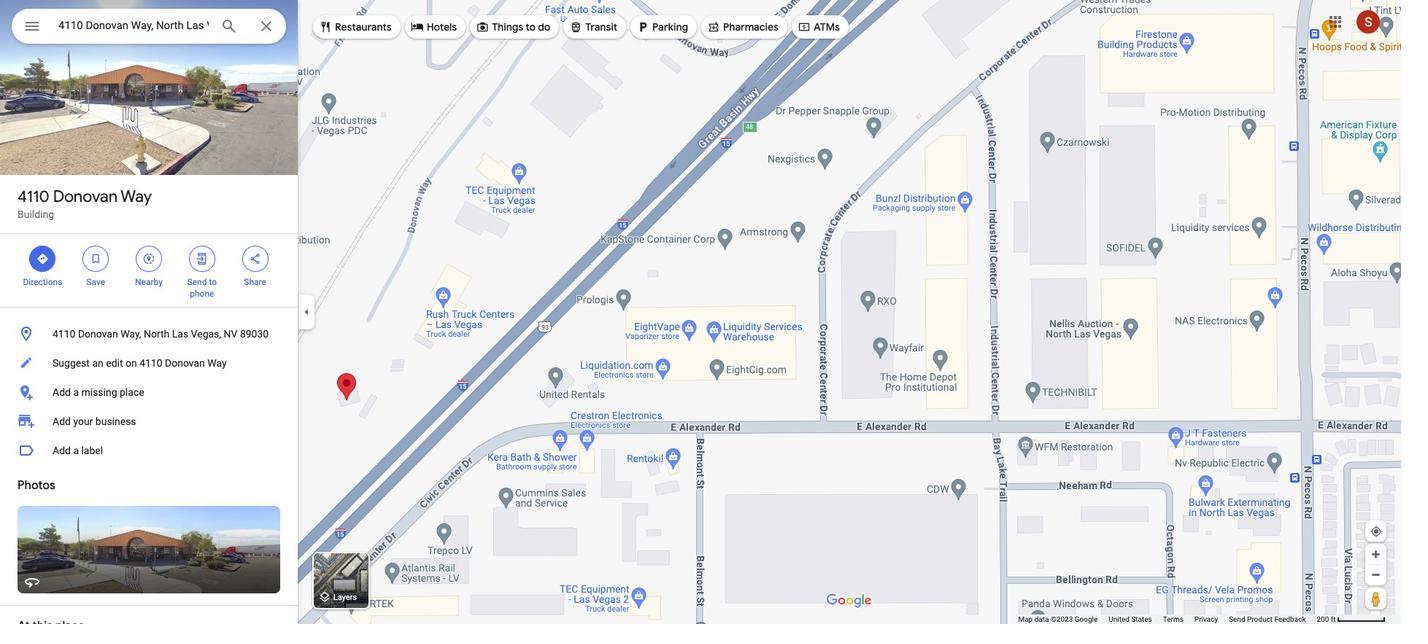 Task type: vqa. For each thing, say whether or not it's contained in the screenshot.
the bottommost hr
no



Task type: locate. For each thing, give the bounding box(es) containing it.
0 vertical spatial 4110
[[18, 187, 49, 207]]

1 horizontal spatial way
[[207, 358, 227, 369]]

2 horizontal spatial 4110
[[139, 358, 162, 369]]

add for add a label
[[53, 445, 71, 457]]

4110 for way
[[18, 187, 49, 207]]

 search field
[[12, 9, 286, 47]]

0 horizontal spatial send
[[187, 277, 207, 288]]

photos
[[18, 479, 55, 493]]

1 vertical spatial 4110
[[53, 328, 75, 340]]

send inside 'send to phone'
[[187, 277, 207, 288]]

show your location image
[[1370, 525, 1383, 539]]

way up ''
[[121, 187, 152, 207]]

89030
[[240, 328, 269, 340]]

1 vertical spatial add
[[53, 416, 71, 428]]

do
[[538, 20, 550, 34]]

send inside send product feedback button
[[1229, 616, 1245, 624]]


[[249, 251, 262, 267]]

way
[[121, 187, 152, 207], [207, 358, 227, 369]]

add your business
[[53, 416, 136, 428]]

send to phone
[[187, 277, 217, 299]]

0 horizontal spatial 4110
[[18, 187, 49, 207]]

4110 up building
[[18, 187, 49, 207]]

 atms
[[798, 19, 840, 35]]

1 horizontal spatial send
[[1229, 616, 1245, 624]]

4110
[[18, 187, 49, 207], [53, 328, 75, 340], [139, 358, 162, 369]]

way inside button
[[207, 358, 227, 369]]

restaurants
[[335, 20, 392, 34]]

0 vertical spatial way
[[121, 187, 152, 207]]

to up phone
[[209, 277, 217, 288]]

send
[[187, 277, 207, 288], [1229, 616, 1245, 624]]

2 vertical spatial donovan
[[165, 358, 205, 369]]

donovan up an
[[78, 328, 118, 340]]

donovan up building
[[53, 187, 118, 207]]

4110 donovan way main content
[[0, 0, 298, 625]]

2 vertical spatial 4110
[[139, 358, 162, 369]]

4110 donovan way building
[[18, 187, 152, 220]]

1 a from the top
[[73, 387, 79, 398]]

to left do
[[526, 20, 536, 34]]

an
[[92, 358, 103, 369]]

a for missing
[[73, 387, 79, 398]]

north
[[144, 328, 170, 340]]

0 vertical spatial to
[[526, 20, 536, 34]]

200 ft
[[1317, 616, 1336, 624]]

map data ©2023 google
[[1018, 616, 1098, 624]]


[[798, 19, 811, 35]]

0 vertical spatial add
[[53, 387, 71, 398]]

1 add from the top
[[53, 387, 71, 398]]

united states
[[1109, 616, 1152, 624]]

200 ft button
[[1317, 616, 1386, 624]]

none field inside the 4110 donovan way, north las vegas, nv 89030 field
[[58, 17, 209, 34]]

send product feedback button
[[1229, 615, 1306, 625]]

a left label
[[73, 445, 79, 457]]

terms
[[1163, 616, 1184, 624]]

suggest
[[53, 358, 90, 369]]

add
[[53, 387, 71, 398], [53, 416, 71, 428], [53, 445, 71, 457]]

1 vertical spatial send
[[1229, 616, 1245, 624]]

1 vertical spatial way
[[207, 358, 227, 369]]

a left "missing"
[[73, 387, 79, 398]]

4110 inside button
[[53, 328, 75, 340]]

add left your
[[53, 416, 71, 428]]

 restaurants
[[319, 19, 392, 35]]

google maps element
[[0, 0, 1401, 625]]

states
[[1131, 616, 1152, 624]]

place
[[120, 387, 144, 398]]

footer containing map data ©2023 google
[[1018, 615, 1317, 625]]

way,
[[121, 328, 141, 340]]


[[142, 251, 155, 267]]

4110 right on
[[139, 358, 162, 369]]

send product feedback
[[1229, 616, 1306, 624]]

0 horizontal spatial way
[[121, 187, 152, 207]]


[[636, 19, 650, 35]]

1 vertical spatial a
[[73, 445, 79, 457]]

google account: sheryl atherton  
(sheryl.atherton@adept.ai) image
[[1357, 10, 1380, 33]]

donovan
[[53, 187, 118, 207], [78, 328, 118, 340], [165, 358, 205, 369]]

atms
[[814, 20, 840, 34]]

1 horizontal spatial to
[[526, 20, 536, 34]]


[[23, 16, 41, 36]]


[[707, 19, 720, 35]]

send for send product feedback
[[1229, 616, 1245, 624]]

missing
[[81, 387, 117, 398]]

4110 for way,
[[53, 328, 75, 340]]

2 a from the top
[[73, 445, 79, 457]]

1 horizontal spatial 4110
[[53, 328, 75, 340]]

send up phone
[[187, 277, 207, 288]]

donovan inside button
[[78, 328, 118, 340]]

3 add from the top
[[53, 445, 71, 457]]

layers
[[333, 594, 357, 603]]

0 horizontal spatial to
[[209, 277, 217, 288]]

privacy
[[1195, 616, 1218, 624]]

add left label
[[53, 445, 71, 457]]

0 vertical spatial donovan
[[53, 187, 118, 207]]

 button
[[12, 9, 53, 47]]

a
[[73, 387, 79, 398], [73, 445, 79, 457]]

edit
[[106, 358, 123, 369]]

donovan inside 4110 donovan way building
[[53, 187, 118, 207]]

4110 inside 4110 donovan way building
[[18, 187, 49, 207]]

4110 Donovan Way, North Las Vegas, NV 89030 field
[[12, 9, 286, 44]]

zoom out image
[[1371, 570, 1382, 581]]

send left "product"
[[1229, 616, 1245, 624]]

0 vertical spatial a
[[73, 387, 79, 398]]


[[476, 19, 489, 35]]

None field
[[58, 17, 209, 34]]

zoom in image
[[1371, 550, 1382, 560]]

things
[[492, 20, 523, 34]]

your
[[73, 416, 93, 428]]

donovan down las at the left bottom
[[165, 358, 205, 369]]

footer
[[1018, 615, 1317, 625]]

send for send to phone
[[187, 277, 207, 288]]

2 add from the top
[[53, 416, 71, 428]]

2 vertical spatial add
[[53, 445, 71, 457]]

data
[[1035, 616, 1049, 624]]

0 vertical spatial send
[[187, 277, 207, 288]]

add down suggest
[[53, 387, 71, 398]]

to
[[526, 20, 536, 34], [209, 277, 217, 288]]

add a missing place button
[[0, 378, 298, 407]]

1 vertical spatial to
[[209, 277, 217, 288]]

parking
[[652, 20, 688, 34]]

4110 up suggest
[[53, 328, 75, 340]]

way down "vegas,"
[[207, 358, 227, 369]]

1 vertical spatial donovan
[[78, 328, 118, 340]]



Task type: describe. For each thing, give the bounding box(es) containing it.
 parking
[[636, 19, 688, 35]]

add your business link
[[0, 407, 298, 436]]

united
[[1109, 616, 1130, 624]]

phone
[[190, 289, 214, 299]]

terms button
[[1163, 615, 1184, 625]]

google
[[1075, 616, 1098, 624]]

add a label button
[[0, 436, 298, 466]]

business
[[95, 416, 136, 428]]

 things to do
[[476, 19, 550, 35]]

show street view coverage image
[[1365, 588, 1387, 610]]

product
[[1247, 616, 1273, 624]]


[[36, 251, 49, 267]]

privacy button
[[1195, 615, 1218, 625]]

hotels
[[427, 20, 457, 34]]


[[411, 19, 424, 35]]

donovan inside button
[[165, 358, 205, 369]]

label
[[81, 445, 103, 457]]

4110 donovan way, north las vegas, nv 89030 button
[[0, 320, 298, 349]]

united states button
[[1109, 615, 1152, 625]]

suggest an edit on 4110 donovan way
[[53, 358, 227, 369]]

200
[[1317, 616, 1329, 624]]


[[89, 251, 102, 267]]

vegas,
[[191, 328, 221, 340]]

collapse side panel image
[[298, 304, 315, 320]]


[[195, 251, 209, 267]]

footer inside google maps element
[[1018, 615, 1317, 625]]

suggest an edit on 4110 donovan way button
[[0, 349, 298, 378]]

 hotels
[[411, 19, 457, 35]]

4110 donovan way, north las vegas, nv 89030
[[53, 328, 269, 340]]

transit
[[586, 20, 617, 34]]

add a missing place
[[53, 387, 144, 398]]

building
[[18, 209, 54, 220]]

actions for 4110 donovan way region
[[0, 234, 298, 307]]

feedback
[[1275, 616, 1306, 624]]

nv
[[224, 328, 237, 340]]

to inside " things to do"
[[526, 20, 536, 34]]

nearby
[[135, 277, 163, 288]]

pharmacies
[[723, 20, 779, 34]]

add for add a missing place
[[53, 387, 71, 398]]

way inside 4110 donovan way building
[[121, 187, 152, 207]]

share
[[244, 277, 266, 288]]

to inside 'send to phone'
[[209, 277, 217, 288]]

map
[[1018, 616, 1033, 624]]

on
[[125, 358, 137, 369]]

©2023
[[1051, 616, 1073, 624]]

add a label
[[53, 445, 103, 457]]

4110 inside button
[[139, 358, 162, 369]]

 transit
[[569, 19, 617, 35]]

las
[[172, 328, 188, 340]]

add for add your business
[[53, 416, 71, 428]]

directions
[[23, 277, 62, 288]]

 pharmacies
[[707, 19, 779, 35]]


[[569, 19, 583, 35]]

a for label
[[73, 445, 79, 457]]

ft
[[1331, 616, 1336, 624]]

donovan for way,
[[78, 328, 118, 340]]

save
[[86, 277, 105, 288]]


[[319, 19, 332, 35]]

donovan for way
[[53, 187, 118, 207]]



